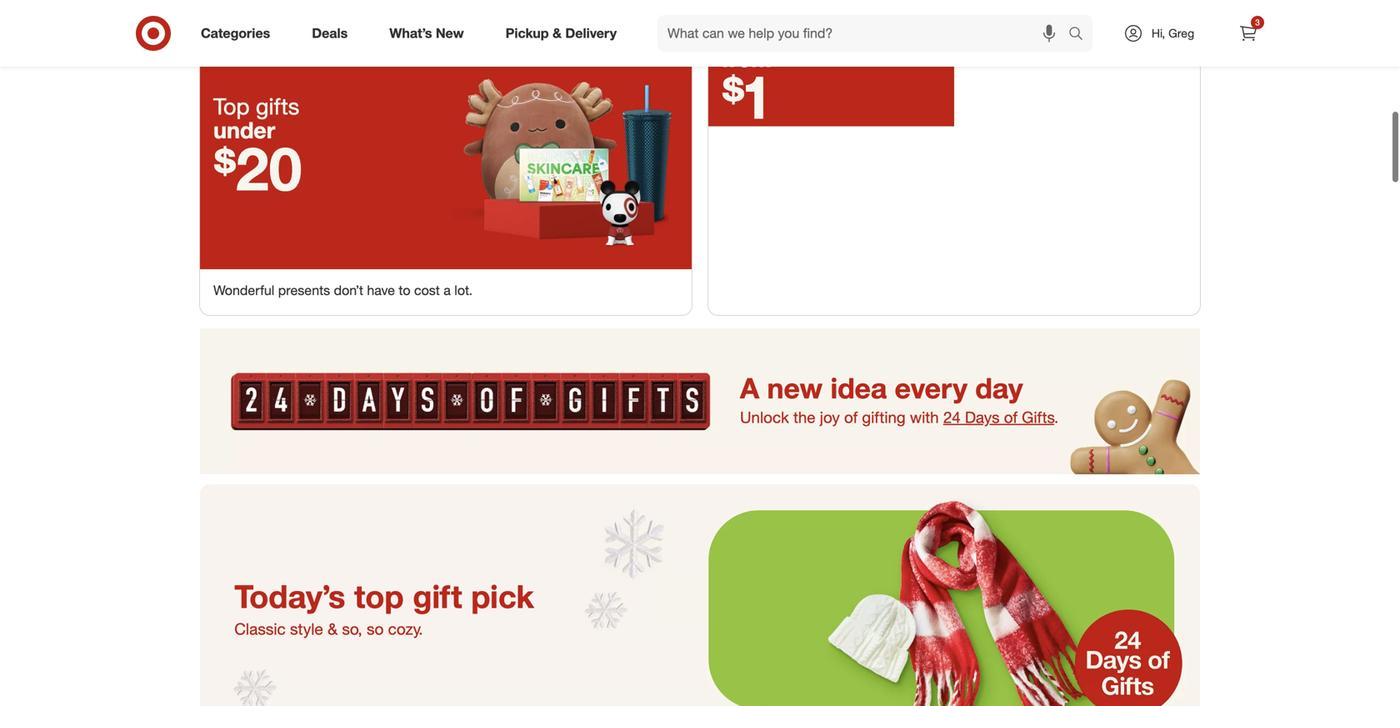 Task type: vqa. For each thing, say whether or not it's contained in the screenshot.
Sale
no



Task type: describe. For each thing, give the bounding box(es) containing it.
stocking stuffers from
[[722, 21, 891, 72]]

gifts
[[256, 93, 300, 120]]

wonderful presents don't have to cost a lot.
[[213, 282, 473, 299]]

1 24 days of gifts image from the top
[[200, 329, 1201, 474]]

search
[[1061, 27, 1102, 43]]

delivery
[[566, 25, 617, 41]]

style
[[290, 620, 323, 639]]

wonderful
[[213, 282, 275, 299]]

What can we help you find? suggestions appear below search field
[[658, 15, 1073, 52]]

top
[[213, 93, 250, 120]]

presents
[[278, 282, 330, 299]]

hi,
[[1152, 26, 1166, 40]]

have
[[367, 282, 395, 299]]

idea
[[831, 371, 887, 405]]

cost
[[414, 282, 440, 299]]

pickup & delivery link
[[492, 15, 638, 52]]

gifts
[[1022, 408, 1055, 427]]

search button
[[1061, 15, 1102, 55]]

categories
[[201, 25, 270, 41]]

don't
[[334, 282, 363, 299]]

day
[[976, 371, 1024, 405]]

today's
[[234, 577, 346, 616]]

2 of from the left
[[1005, 408, 1018, 427]]

with
[[910, 408, 939, 427]]

what's new link
[[375, 15, 485, 52]]

top gifts under
[[213, 93, 300, 144]]

pick
[[471, 577, 534, 616]]

categories link
[[187, 15, 291, 52]]

from
[[722, 45, 772, 72]]

$1
[[722, 60, 773, 133]]

new
[[768, 371, 823, 405]]



Task type: locate. For each thing, give the bounding box(es) containing it.
& inside "pickup & delivery" link
[[553, 25, 562, 41]]

3 link
[[1231, 15, 1267, 52]]

2 24 days of gifts image from the top
[[200, 485, 1201, 706]]

pickup & delivery
[[506, 25, 617, 41]]

deals link
[[298, 15, 369, 52]]

to
[[399, 282, 411, 299]]

stuffers
[[816, 21, 891, 49]]

& left so,
[[328, 620, 338, 639]]

pickup
[[506, 25, 549, 41]]

$20
[[213, 132, 302, 205]]

lot.
[[455, 282, 473, 299]]

1 vertical spatial &
[[328, 620, 338, 639]]

24
[[944, 408, 961, 427]]

every
[[895, 371, 968, 405]]

& inside today's top gift pick classic style & so, so cozy.
[[328, 620, 338, 639]]

a new idea every day unlock the joy of gifting with 24 days of gifts .
[[740, 371, 1059, 427]]

what's
[[390, 25, 432, 41]]

unlock
[[740, 408, 789, 427]]

a
[[444, 282, 451, 299]]

deals
[[312, 25, 348, 41]]

0 horizontal spatial of
[[845, 408, 858, 427]]

so
[[367, 620, 384, 639]]

3
[[1256, 17, 1261, 28]]

of
[[845, 408, 858, 427], [1005, 408, 1018, 427]]

what's new
[[390, 25, 464, 41]]

the
[[794, 408, 816, 427]]

cozy.
[[388, 620, 423, 639]]

0 vertical spatial 24 days of gifts image
[[200, 329, 1201, 474]]

gift
[[413, 577, 462, 616]]

1 vertical spatial 24 days of gifts image
[[200, 485, 1201, 706]]

hi, greg
[[1152, 26, 1195, 40]]

classic
[[234, 620, 286, 639]]

new
[[436, 25, 464, 41]]

.
[[1055, 408, 1059, 427]]

gifting
[[863, 408, 906, 427]]

under
[[213, 116, 275, 144]]

so,
[[342, 620, 362, 639]]

today's top gift pick classic style & so, so cozy.
[[234, 577, 534, 639]]

1 of from the left
[[845, 408, 858, 427]]

top
[[354, 577, 404, 616]]

24 days of gifts image
[[200, 329, 1201, 474], [200, 485, 1201, 706]]

joy
[[820, 408, 840, 427]]

0 vertical spatial &
[[553, 25, 562, 41]]

&
[[553, 25, 562, 41], [328, 620, 338, 639]]

& right pickup
[[553, 25, 562, 41]]

1 horizontal spatial &
[[553, 25, 562, 41]]

of right joy
[[845, 408, 858, 427]]

a
[[740, 371, 760, 405]]

greg
[[1169, 26, 1195, 40]]

days
[[965, 408, 1000, 427]]

0 horizontal spatial &
[[328, 620, 338, 639]]

of left gifts
[[1005, 408, 1018, 427]]

stocking
[[722, 21, 810, 49]]

1 horizontal spatial of
[[1005, 408, 1018, 427]]



